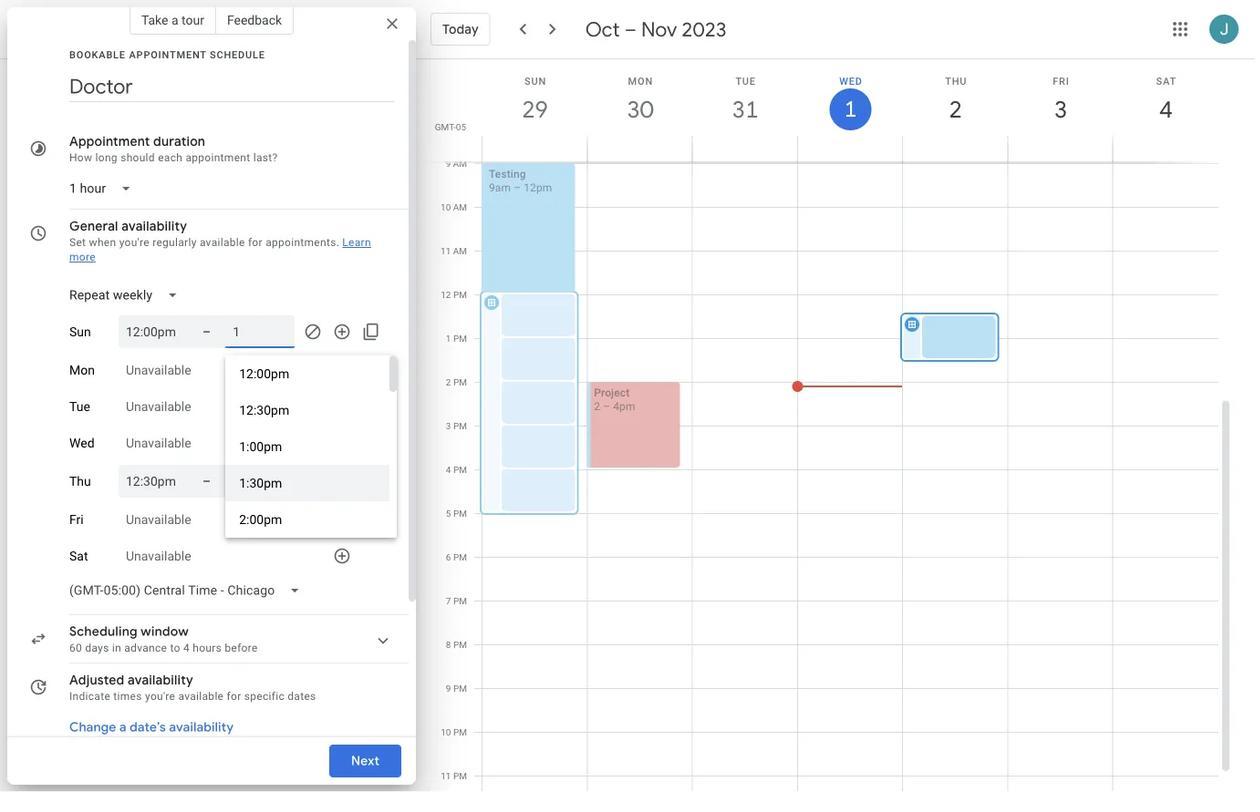 Task type: locate. For each thing, give the bounding box(es) containing it.
1:30pm option
[[225, 465, 390, 502]]

0 horizontal spatial 3
[[446, 421, 451, 432]]

sun inside sun 29
[[524, 75, 546, 87]]

0 horizontal spatial wed
[[69, 436, 94, 451]]

4 pm from the top
[[453, 421, 467, 432]]

7 pm from the top
[[453, 552, 467, 563]]

4 column header
[[1113, 59, 1219, 162]]

1 vertical spatial 1
[[446, 333, 451, 344]]

2 horizontal spatial 4
[[1158, 94, 1171, 125]]

2 pm from the top
[[453, 333, 467, 344]]

1 vertical spatial 10
[[441, 727, 451, 738]]

regularly
[[152, 236, 197, 249]]

1 horizontal spatial sun
[[524, 75, 546, 87]]

sat for sat 4
[[1156, 75, 1177, 87]]

6
[[446, 552, 451, 563]]

wed
[[839, 75, 863, 87], [69, 436, 94, 451]]

0 vertical spatial 2
[[948, 94, 961, 125]]

2 unavailable from the top
[[126, 399, 191, 414]]

2 9 from the top
[[446, 684, 451, 695]]

1 vertical spatial mon
[[69, 363, 95, 378]]

1 vertical spatial fri
[[69, 512, 84, 527]]

30
[[626, 94, 652, 125]]

2 vertical spatial am
[[453, 246, 467, 257]]

0 horizontal spatial 2
[[446, 377, 451, 388]]

you're down general availability
[[119, 236, 149, 249]]

2 for 2
[[948, 94, 961, 125]]

0 vertical spatial availability
[[121, 218, 187, 234]]

0 horizontal spatial a
[[119, 720, 127, 736]]

sat inside 4 column header
[[1156, 75, 1177, 87]]

appointment
[[69, 133, 150, 150]]

9
[[446, 158, 451, 169], [446, 684, 451, 695]]

11 am
[[441, 246, 467, 257]]

12:00pm option
[[225, 356, 390, 392]]

0 horizontal spatial mon
[[69, 363, 95, 378]]

1 column header
[[797, 59, 903, 162]]

available right regularly
[[200, 236, 245, 249]]

available inside the adjusted availability indicate times you're available for specific dates
[[178, 690, 224, 703]]

sun left start time on sundays text box
[[69, 324, 91, 340]]

3 pm
[[446, 421, 467, 432]]

1 vertical spatial 11
[[441, 771, 451, 782]]

1:00pm option
[[225, 429, 390, 465]]

pm right the 12 on the top of page
[[453, 290, 467, 301]]

0 vertical spatial 3
[[1053, 94, 1066, 125]]

long
[[95, 151, 118, 164]]

sat up scheduling
[[69, 549, 88, 564]]

10 pm from the top
[[453, 684, 467, 695]]

1 inside wed 1
[[843, 95, 856, 124]]

sat up saturday, november 4 element on the right of page
[[1156, 75, 1177, 87]]

tue for tue
[[69, 399, 90, 414]]

3 unavailable from the top
[[126, 436, 191, 451]]

12 pm
[[441, 290, 467, 301]]

adjusted availability indicate times you're available for specific dates
[[69, 672, 316, 703]]

0 vertical spatial available
[[200, 236, 245, 249]]

appointments.
[[266, 236, 339, 249]]

pm right the 7
[[453, 596, 467, 607]]

change
[[69, 720, 116, 736]]

0 vertical spatial thu
[[945, 75, 967, 87]]

1 horizontal spatial 1
[[843, 95, 856, 124]]

am for 11 am
[[453, 246, 467, 257]]

indicate
[[69, 690, 110, 703]]

1 horizontal spatial 4
[[446, 465, 451, 476]]

10 am
[[441, 202, 467, 213]]

pm up 2 pm
[[453, 333, 467, 344]]

1 vertical spatial 9
[[446, 684, 451, 695]]

pm down 8 pm
[[453, 684, 467, 695]]

1 horizontal spatial thu
[[945, 75, 967, 87]]

thu
[[945, 75, 967, 87], [69, 474, 91, 489]]

last?
[[253, 151, 278, 164]]

pm right "6"
[[453, 552, 467, 563]]

am
[[453, 158, 467, 169], [453, 202, 467, 213], [453, 246, 467, 257]]

pm down 10 pm
[[453, 771, 467, 782]]

0 vertical spatial 4
[[1158, 94, 1171, 125]]

0 vertical spatial 1
[[843, 95, 856, 124]]

1 9 from the top
[[446, 158, 451, 169]]

available
[[200, 236, 245, 249], [178, 690, 224, 703]]

4 unavailable from the top
[[126, 512, 191, 527]]

a
[[171, 12, 178, 27], [119, 720, 127, 736]]

tue 31
[[731, 75, 757, 125]]

1 unavailable from the top
[[126, 363, 191, 378]]

11 down 10 pm
[[441, 771, 451, 782]]

am for 10 am
[[453, 202, 467, 213]]

6 pm
[[446, 552, 467, 563]]

12:30pm option
[[225, 392, 390, 429]]

– down testing
[[514, 182, 521, 194]]

grid
[[423, 59, 1233, 793]]

11 pm from the top
[[453, 727, 467, 738]]

0 horizontal spatial 4
[[183, 642, 190, 655]]

1 horizontal spatial 3
[[1053, 94, 1066, 125]]

each
[[158, 151, 183, 164]]

2 vertical spatial 4
[[183, 642, 190, 655]]

availability down to
[[128, 672, 193, 689]]

pm for 11 pm
[[453, 771, 467, 782]]

a left tour
[[171, 12, 178, 27]]

0 vertical spatial sun
[[524, 75, 546, 87]]

hours
[[193, 642, 222, 655]]

2 11 from the top
[[441, 771, 451, 782]]

10 up 11 am
[[441, 202, 451, 213]]

tue inside tue 31
[[736, 75, 756, 87]]

available down hours
[[178, 690, 224, 703]]

pm right 8
[[453, 640, 467, 651]]

31
[[731, 94, 757, 125]]

set
[[69, 236, 86, 249]]

unavailable for fri
[[126, 512, 191, 527]]

pm right 5
[[453, 508, 467, 519]]

1 vertical spatial sat
[[69, 549, 88, 564]]

sat
[[1156, 75, 1177, 87], [69, 549, 88, 564]]

wed inside 1 column header
[[839, 75, 863, 87]]

1 vertical spatial wed
[[69, 436, 94, 451]]

0 vertical spatial fri
[[1053, 75, 1070, 87]]

9 am
[[446, 158, 467, 169]]

sun up sunday, october 29 element
[[524, 75, 546, 87]]

1 pm from the top
[[453, 290, 467, 301]]

mon inside mon 30
[[628, 75, 653, 87]]

2 vertical spatial availability
[[169, 720, 234, 736]]

pm for 4 pm
[[453, 465, 467, 476]]

availability down the adjusted availability indicate times you're available for specific dates
[[169, 720, 234, 736]]

0 horizontal spatial for
[[227, 690, 241, 703]]

sun for sun
[[69, 324, 91, 340]]

1
[[843, 95, 856, 124], [446, 333, 451, 344]]

1 horizontal spatial mon
[[628, 75, 653, 87]]

mon
[[628, 75, 653, 87], [69, 363, 95, 378]]

1 vertical spatial am
[[453, 202, 467, 213]]

0 vertical spatial 11
[[441, 246, 451, 257]]

thu up thursday, november 2 element
[[945, 75, 967, 87]]

availability
[[121, 218, 187, 234], [128, 672, 193, 689], [169, 720, 234, 736]]

5 pm from the top
[[453, 465, 467, 476]]

1 vertical spatial tue
[[69, 399, 90, 414]]

scheduling
[[69, 624, 138, 640]]

1 vertical spatial sun
[[69, 324, 91, 340]]

3 column header
[[1007, 59, 1113, 162]]

a inside button
[[119, 720, 127, 736]]

mon for mon
[[69, 363, 95, 378]]

9 down gmt-05
[[446, 158, 451, 169]]

thu inside 2 column header
[[945, 75, 967, 87]]

1 vertical spatial you're
[[145, 690, 175, 703]]

pm down the 3 pm
[[453, 465, 467, 476]]

5 pm
[[446, 508, 467, 519]]

3 pm from the top
[[453, 377, 467, 388]]

pm down 9 pm
[[453, 727, 467, 738]]

wednesday, november 1, today element
[[830, 88, 872, 130]]

1 11 from the top
[[441, 246, 451, 257]]

0 horizontal spatial fri
[[69, 512, 84, 527]]

am down 05
[[453, 158, 467, 169]]

2 am from the top
[[453, 202, 467, 213]]

availability inside button
[[169, 720, 234, 736]]

thu for thu
[[69, 474, 91, 489]]

10 up 11 pm
[[441, 727, 451, 738]]

0 horizontal spatial sat
[[69, 549, 88, 564]]

1 vertical spatial a
[[119, 720, 127, 736]]

0 vertical spatial a
[[171, 12, 178, 27]]

0 vertical spatial 9
[[446, 158, 451, 169]]

a inside button
[[171, 12, 178, 27]]

a left 'date's'
[[119, 720, 127, 736]]

you're up change a date's availability button
[[145, 690, 175, 703]]

oct – nov 2023
[[585, 16, 726, 42]]

am down 9 am
[[453, 202, 467, 213]]

1 horizontal spatial sat
[[1156, 75, 1177, 87]]

learn more
[[69, 236, 371, 264]]

4 inside the scheduling window 60 days in advance to 4 hours before
[[183, 642, 190, 655]]

availability up regularly
[[121, 218, 187, 234]]

bookable appointment schedule
[[69, 49, 265, 60]]

am up 12 pm
[[453, 246, 467, 257]]

oct
[[585, 16, 620, 42]]

1 vertical spatial for
[[227, 690, 241, 703]]

1 am from the top
[[453, 158, 467, 169]]

2 vertical spatial 2
[[594, 400, 600, 413]]

2
[[948, 94, 961, 125], [446, 377, 451, 388], [594, 400, 600, 413]]

take
[[141, 12, 168, 27]]

1 horizontal spatial for
[[248, 236, 263, 249]]

pm
[[453, 290, 467, 301], [453, 333, 467, 344], [453, 377, 467, 388], [453, 421, 467, 432], [453, 465, 467, 476], [453, 508, 467, 519], [453, 552, 467, 563], [453, 596, 467, 607], [453, 640, 467, 651], [453, 684, 467, 695], [453, 727, 467, 738], [453, 771, 467, 782]]

0 vertical spatial sat
[[1156, 75, 1177, 87]]

5
[[446, 508, 451, 519]]

12 pm from the top
[[453, 771, 467, 782]]

1 horizontal spatial 2
[[594, 400, 600, 413]]

2 column header
[[902, 59, 1008, 162]]

0 horizontal spatial sun
[[69, 324, 91, 340]]

2 horizontal spatial 2
[[948, 94, 961, 125]]

2 inside project 2 – 4pm
[[594, 400, 600, 413]]

for
[[248, 236, 263, 249], [227, 690, 241, 703]]

pm for 7 pm
[[453, 596, 467, 607]]

0 vertical spatial 10
[[441, 202, 451, 213]]

10 for 10 am
[[441, 202, 451, 213]]

31 column header
[[692, 59, 798, 162]]

0 vertical spatial wed
[[839, 75, 863, 87]]

0 vertical spatial mon
[[628, 75, 653, 87]]

29
[[521, 94, 547, 125]]

3
[[1053, 94, 1066, 125], [446, 421, 451, 432]]

– down project
[[603, 400, 610, 413]]

0 horizontal spatial thu
[[69, 474, 91, 489]]

before
[[225, 642, 258, 655]]

availability inside the adjusted availability indicate times you're available for specific dates
[[128, 672, 193, 689]]

pm for 1 pm
[[453, 333, 467, 344]]

1 horizontal spatial fri
[[1053, 75, 1070, 87]]

1 vertical spatial thu
[[69, 474, 91, 489]]

9 down 8
[[446, 684, 451, 695]]

10 for 10 pm
[[441, 727, 451, 738]]

1 horizontal spatial wed
[[839, 75, 863, 87]]

to
[[170, 642, 180, 655]]

11 for 11 am
[[441, 246, 451, 257]]

11 up the 12 on the top of page
[[441, 246, 451, 257]]

you're
[[119, 236, 149, 249], [145, 690, 175, 703]]

60
[[69, 642, 82, 655]]

7 pm
[[446, 596, 467, 607]]

next
[[351, 753, 379, 770]]

2 10 from the top
[[441, 727, 451, 738]]

0 horizontal spatial tue
[[69, 399, 90, 414]]

9 pm
[[446, 684, 467, 695]]

pm for 8 pm
[[453, 640, 467, 651]]

1 vertical spatial available
[[178, 690, 224, 703]]

11 for 11 pm
[[441, 771, 451, 782]]

9 for 9 am
[[446, 158, 451, 169]]

am for 9 am
[[453, 158, 467, 169]]

monday, october 30 element
[[619, 88, 661, 130]]

fri inside 3 column header
[[1053, 75, 1070, 87]]

fri
[[1053, 75, 1070, 87], [69, 512, 84, 527]]

1 vertical spatial availability
[[128, 672, 193, 689]]

1:00pm
[[239, 439, 282, 454]]

for left the specific
[[227, 690, 241, 703]]

pm down 1 pm
[[453, 377, 467, 388]]

None field
[[62, 172, 146, 205], [62, 279, 193, 312], [62, 575, 315, 607], [62, 172, 146, 205], [62, 279, 193, 312], [62, 575, 315, 607]]

– inside testing 9am – 12pm
[[514, 182, 521, 194]]

2 inside thu 2
[[948, 94, 961, 125]]

pm down 2 pm
[[453, 421, 467, 432]]

6 pm from the top
[[453, 508, 467, 519]]

3 am from the top
[[453, 246, 467, 257]]

8 pm from the top
[[453, 596, 467, 607]]

for left "appointments."
[[248, 236, 263, 249]]

pm for 6 pm
[[453, 552, 467, 563]]

0 vertical spatial am
[[453, 158, 467, 169]]

thu left start time on thursdays text field
[[69, 474, 91, 489]]

wed 1
[[839, 75, 863, 124]]

0 vertical spatial tue
[[736, 75, 756, 87]]

1 horizontal spatial a
[[171, 12, 178, 27]]

9 pm from the top
[[453, 640, 467, 651]]

5 unavailable from the top
[[126, 549, 191, 564]]

bookable
[[69, 49, 126, 60]]

1 horizontal spatial tue
[[736, 75, 756, 87]]

1 10 from the top
[[441, 202, 451, 213]]

unavailable
[[126, 363, 191, 378], [126, 399, 191, 414], [126, 436, 191, 451], [126, 512, 191, 527], [126, 549, 191, 564]]

3 inside fri 3
[[1053, 94, 1066, 125]]



Task type: describe. For each thing, give the bounding box(es) containing it.
unavailable for tue
[[126, 399, 191, 414]]

4pm
[[613, 400, 635, 413]]

general availability
[[69, 218, 187, 234]]

in
[[112, 642, 121, 655]]

today
[[442, 21, 479, 37]]

Start time on Thursdays text field
[[126, 471, 181, 493]]

– right oct
[[624, 16, 637, 42]]

days
[[85, 642, 109, 655]]

– inside project 2 – 4pm
[[603, 400, 610, 413]]

End time on Sundays text field
[[233, 321, 287, 343]]

Add title text field
[[69, 73, 394, 100]]

9 for 9 pm
[[446, 684, 451, 695]]

4 inside sat 4
[[1158, 94, 1171, 125]]

– right start time on sundays text box
[[202, 324, 211, 339]]

general
[[69, 218, 118, 234]]

2:00pm
[[239, 512, 282, 527]]

a for change
[[119, 720, 127, 736]]

dates
[[288, 690, 316, 703]]

0 vertical spatial for
[[248, 236, 263, 249]]

a for take
[[171, 12, 178, 27]]

today button
[[431, 7, 490, 51]]

end time on sundays list box
[[225, 356, 397, 538]]

appointment
[[129, 49, 207, 60]]

8 pm
[[446, 640, 467, 651]]

more
[[69, 251, 96, 264]]

pm for 12 pm
[[453, 290, 467, 301]]

2023
[[682, 16, 726, 42]]

1 vertical spatial 4
[[446, 465, 451, 476]]

thursday, november 2 element
[[935, 88, 977, 130]]

window
[[141, 624, 189, 640]]

gmt-05
[[435, 121, 466, 132]]

testing 9am – 12pm
[[489, 168, 552, 194]]

should
[[121, 151, 155, 164]]

2:00pm option
[[225, 502, 390, 538]]

next button
[[329, 740, 401, 783]]

wed for wed 1
[[839, 75, 863, 87]]

sun for sun 29
[[524, 75, 546, 87]]

unavailable for wed
[[126, 436, 191, 451]]

nov
[[641, 16, 677, 42]]

for inside the adjusted availability indicate times you're available for specific dates
[[227, 690, 241, 703]]

tour
[[182, 12, 204, 27]]

11 pm
[[441, 771, 467, 782]]

mon 30
[[626, 75, 653, 125]]

schedule
[[210, 49, 265, 60]]

grid containing 29
[[423, 59, 1233, 793]]

saturday, november 4 element
[[1145, 88, 1187, 130]]

tue for tue 31
[[736, 75, 756, 87]]

sat 4
[[1156, 75, 1177, 125]]

30 column header
[[587, 59, 693, 162]]

tuesday, october 31 element
[[724, 88, 766, 130]]

12pm
[[524, 182, 552, 194]]

thu 2
[[945, 75, 967, 125]]

availability for general
[[121, 218, 187, 234]]

project 2 – 4pm
[[594, 387, 635, 413]]

unavailable for sat
[[126, 549, 191, 564]]

1 vertical spatial 2
[[446, 377, 451, 388]]

29 column header
[[482, 59, 588, 162]]

pm for 3 pm
[[453, 421, 467, 432]]

thu for thu 2
[[945, 75, 967, 87]]

1 pm
[[446, 333, 467, 344]]

learn
[[342, 236, 371, 249]]

mon for mon 30
[[628, 75, 653, 87]]

wed for wed
[[69, 436, 94, 451]]

Start time on Sundays text field
[[126, 321, 181, 343]]

how
[[69, 151, 92, 164]]

scheduling window 60 days in advance to 4 hours before
[[69, 624, 258, 655]]

9am
[[489, 182, 511, 194]]

fri for fri 3
[[1053, 75, 1070, 87]]

date's
[[130, 720, 166, 736]]

12:00pm
[[239, 366, 289, 381]]

when
[[89, 236, 116, 249]]

2 for 2 – 4pm
[[594, 400, 600, 413]]

duration
[[153, 133, 205, 150]]

12:30pm
[[239, 403, 289, 418]]

gmt-
[[435, 121, 456, 132]]

appointment
[[186, 151, 250, 164]]

sat for sat
[[69, 549, 88, 564]]

sun 29
[[521, 75, 547, 125]]

specific
[[244, 690, 285, 703]]

pm for 2 pm
[[453, 377, 467, 388]]

7
[[446, 596, 451, 607]]

availability for adjusted
[[128, 672, 193, 689]]

set when you're regularly available for appointments.
[[69, 236, 339, 249]]

feedback
[[227, 12, 282, 27]]

change a date's availability
[[69, 720, 234, 736]]

unavailable for mon
[[126, 363, 191, 378]]

testing
[[489, 168, 526, 181]]

sunday, october 29 element
[[514, 88, 556, 130]]

take a tour
[[141, 12, 204, 27]]

adjusted
[[69, 672, 124, 689]]

you're inside the adjusted availability indicate times you're available for specific dates
[[145, 690, 175, 703]]

1:30pm
[[239, 476, 282, 491]]

0 vertical spatial you're
[[119, 236, 149, 249]]

feedback button
[[216, 5, 294, 35]]

fri for fri
[[69, 512, 84, 527]]

4 pm
[[446, 465, 467, 476]]

8
[[446, 640, 451, 651]]

10 pm
[[441, 727, 467, 738]]

– right start time on thursdays text field
[[202, 474, 211, 489]]

pm for 9 pm
[[453, 684, 467, 695]]

1 vertical spatial 3
[[446, 421, 451, 432]]

05
[[456, 121, 466, 132]]

friday, november 3 element
[[1040, 88, 1082, 130]]

take a tour button
[[129, 5, 216, 35]]

appointment duration how long should each appointment last?
[[69, 133, 278, 164]]

12
[[441, 290, 451, 301]]

2 pm
[[446, 377, 467, 388]]

pm for 5 pm
[[453, 508, 467, 519]]

change a date's availability button
[[62, 711, 241, 744]]

learn more link
[[69, 236, 371, 264]]

pm for 10 pm
[[453, 727, 467, 738]]

advance
[[124, 642, 167, 655]]

project
[[594, 387, 630, 400]]

0 horizontal spatial 1
[[446, 333, 451, 344]]

fri 3
[[1053, 75, 1070, 125]]

times
[[113, 690, 142, 703]]



Task type: vqa. For each thing, say whether or not it's contained in the screenshot.
Office Hours button
no



